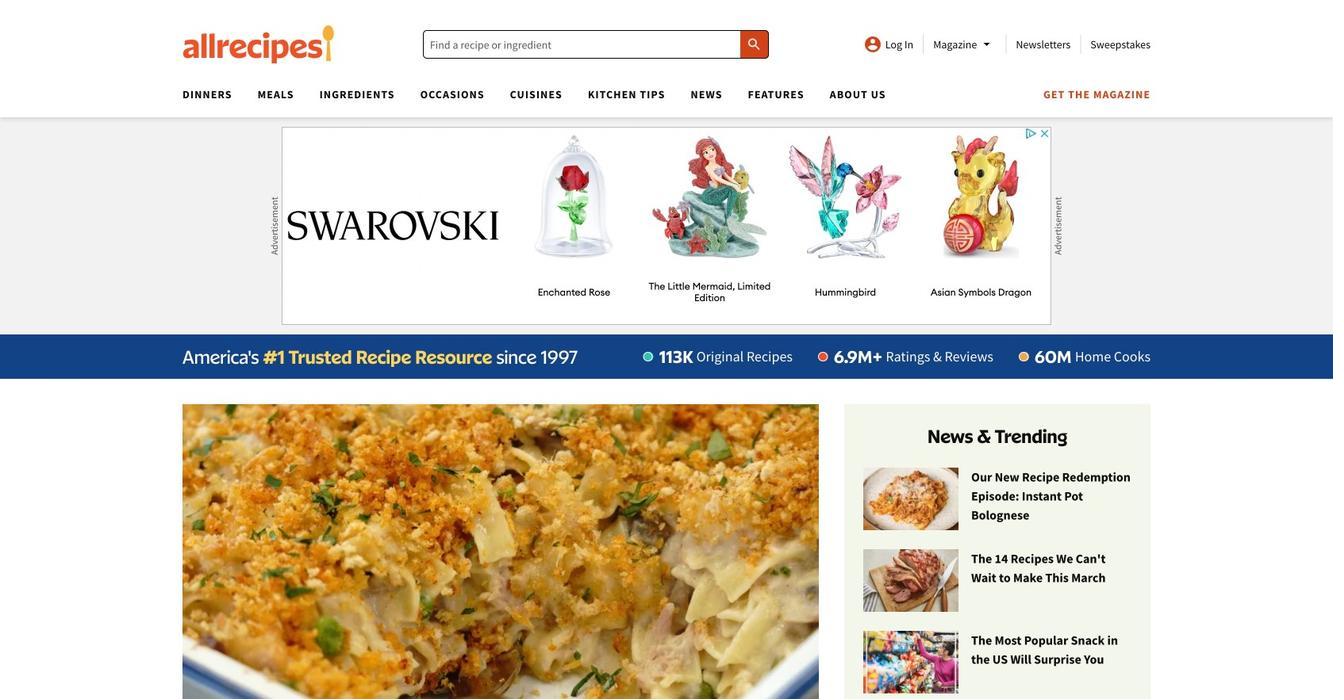 Task type: locate. For each thing, give the bounding box(es) containing it.
best tuna noodle casserole image
[[183, 405, 819, 700]]

click to search image
[[746, 37, 762, 52]]

None search field
[[423, 30, 769, 59]]

account image
[[863, 35, 882, 54]]

advertisement element
[[282, 127, 1051, 325]]

woman shopping in snack aisle image
[[863, 632, 959, 695]]

recipe redemption instant pot bolognese image
[[863, 468, 959, 532]]

caret_down image
[[977, 35, 996, 54]]

header navigation
[[170, 83, 1151, 117]]

banner
[[0, 0, 1333, 700]]



Task type: describe. For each thing, give the bounding box(es) containing it.
visit allrecipes' homepage image
[[183, 25, 335, 63]]

close up on a home cured holiday ham with a few pieces sliced image
[[863, 550, 959, 613]]

Find a recipe or ingredient text field
[[423, 30, 769, 59]]



Task type: vqa. For each thing, say whether or not it's contained in the screenshot.
Best Tuna Noodle Casserole image
yes



